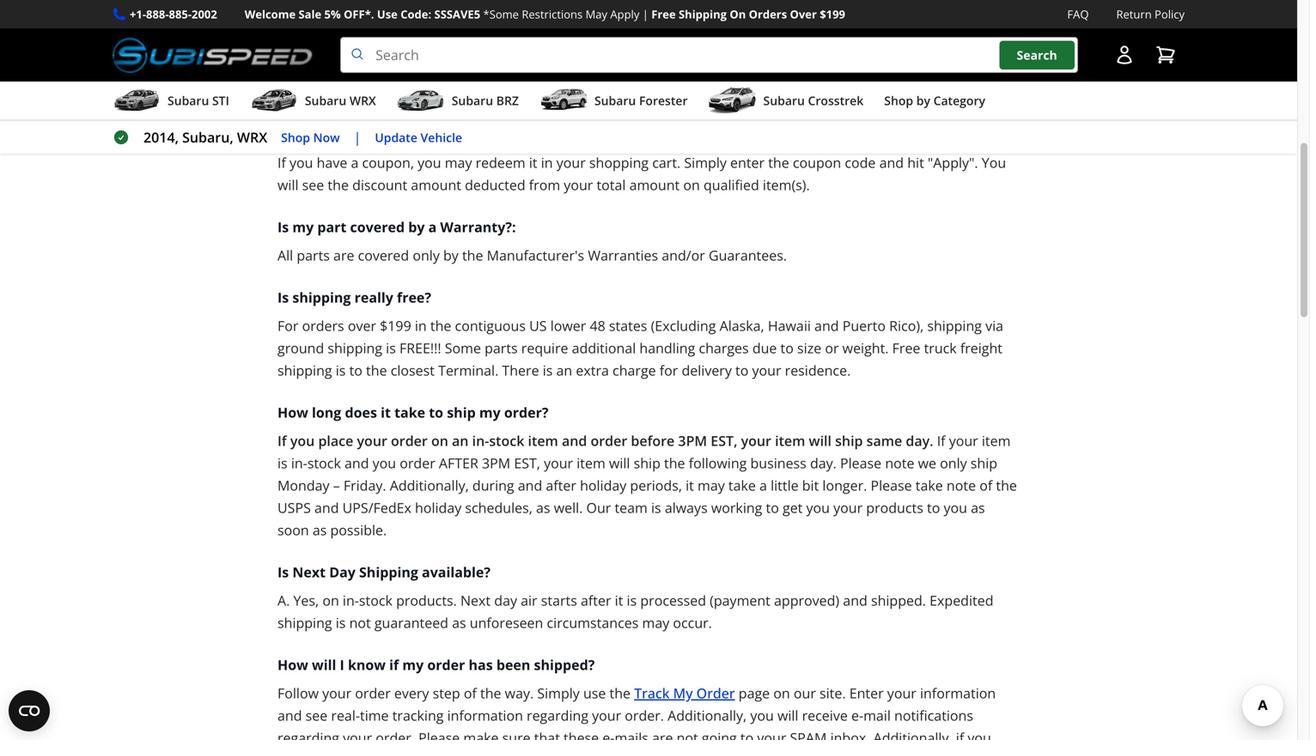 Task type: describe. For each thing, give the bounding box(es) containing it.
going
[[702, 729, 737, 741]]

on inside if you have a coupon, you may redeem it in your shopping cart. simply enter the coupon code and hit "apply". you will see the discount amount deducted from your total amount on qualified item(s).
[[683, 176, 700, 194]]

0 vertical spatial my
[[292, 218, 314, 236]]

how for how do i redeem a coupon code?
[[277, 125, 308, 144]]

occur.
[[673, 614, 712, 632]]

you right products
[[944, 499, 967, 517]]

brz
[[496, 92, 519, 109]]

vehicle
[[421, 129, 462, 145]]

your up from
[[556, 153, 586, 172]]

is down require at top
[[543, 361, 553, 380]]

customer
[[759, 61, 821, 79]]

as right soon
[[313, 521, 327, 540]]

is left the free!!!
[[386, 339, 396, 357]]

for
[[277, 317, 298, 335]]

soon
[[277, 521, 309, 540]]

a up 'coupon,'
[[397, 125, 405, 144]]

to left get at the bottom of page
[[766, 499, 779, 517]]

2 horizontal spatial my
[[479, 403, 501, 422]]

open widget image
[[9, 691, 50, 732]]

you down update vehicle button
[[418, 153, 441, 172]]

you down shop now link
[[290, 153, 313, 172]]

1 horizontal spatial track
[[634, 684, 670, 703]]

shop now link
[[281, 128, 340, 147]]

1 horizontal spatial order
[[696, 684, 735, 703]]

only inside if your item is in-stock and you order after 3pm est, your item will ship the following business day. please note we only ship monday – friday. additionally, during and after holiday periods, it may take a little bit longer. please take note of the usps and ups/fedex holiday schedules, as well. our team is always working to get you your products to you as soon as possible.
[[940, 454, 967, 473]]

0 horizontal spatial or
[[664, 61, 678, 79]]

stock inside if your item is in-stock and you order after 3pm est, your item will ship the following business day. please note we only ship monday – friday. additionally, during and after holiday periods, it may take a little bit longer. please take note of the usps and ups/fedex holiday schedules, as well. our team is always working to get you your products to you as soon as possible.
[[307, 454, 341, 473]]

(payment
[[710, 592, 770, 610]]

order up time
[[355, 684, 391, 703]]

1 horizontal spatial est,
[[711, 432, 737, 450]]

your down does
[[357, 432, 387, 450]]

0 vertical spatial are
[[333, 246, 354, 265]]

as inside a. yes, on in-stock products. next day air starts after it is processed (payment approved) and shipped. expedited shipping is not guaranteed as unforeseen circumstances may occur.
[[452, 614, 466, 632]]

a. yes, on in-stock products. next day air starts after it is processed (payment approved) and shipped. expedited shipping is not guaranteed as unforeseen circumstances may occur.
[[277, 592, 993, 632]]

over
[[348, 317, 376, 335]]

ship down terminal.
[[447, 403, 476, 422]]

0 horizontal spatial only
[[413, 246, 440, 265]]

ship right the we
[[971, 454, 997, 473]]

some
[[445, 339, 481, 357]]

place
[[318, 432, 353, 450]]

shipping down over
[[328, 339, 382, 357]]

order?
[[504, 403, 548, 422]]

0 horizontal spatial coupon
[[409, 125, 460, 144]]

0 vertical spatial please
[[840, 454, 882, 473]]

require
[[521, 339, 568, 357]]

0 vertical spatial next
[[292, 563, 326, 582]]

is down day
[[336, 614, 346, 632]]

on inside page on our site. enter your information and see real-time tracking information regarding your order. additionally, you will receive e-mail notifications regarding your order. please make sure that these e-mails are not going to your spam inbox. additionally, if y
[[773, 684, 790, 703]]

subaru brz
[[452, 92, 519, 109]]

on inside a. yes, on in-stock products. next day air starts after it is processed (payment approved) and shipped. expedited shipping is not guaranteed as unforeseen circumstances may occur.
[[322, 592, 339, 610]]

1 horizontal spatial take
[[728, 476, 756, 495]]

0 horizontal spatial redeem
[[341, 125, 394, 144]]

0 horizontal spatial holiday
[[415, 499, 462, 517]]

handling
[[640, 339, 695, 357]]

circumstances
[[547, 614, 639, 632]]

a left warranty?:
[[428, 218, 437, 236]]

shop now
[[281, 129, 340, 145]]

return policy link
[[1116, 5, 1185, 23]]

0 vertical spatial e-
[[851, 707, 863, 725]]

cart.
[[652, 153, 681, 172]]

2014,
[[143, 128, 179, 147]]

is for is shipping really free?
[[277, 288, 289, 307]]

page on our site. enter your information and see real-time tracking information regarding your order. additionally, you will receive e-mail notifications regarding your order. please make sure that these e-mails are not going to your spam inbox. additionally, if y
[[277, 684, 1016, 741]]

your down real- in the left bottom of the page
[[343, 729, 372, 741]]

if for item
[[937, 432, 945, 450]]

1 amount from the left
[[411, 176, 461, 194]]

monday
[[277, 476, 329, 495]]

off*.
[[344, 6, 374, 22]]

day. inside if your item is in-stock and you order after 3pm est, your item will ship the following business day. please note we only ship monday – friday. additionally, during and after holiday periods, it may take a little bit longer. please take note of the usps and ups/fedex holiday schedules, as well. our team is always working to get you your products to you as soon as possible.
[[810, 454, 837, 473]]

will inside if you have a coupon, you may redeem it in your shopping cart. simply enter the coupon code and hit "apply". you will see the discount amount deducted from your total amount on qualified item(s).
[[277, 176, 299, 194]]

in inside for orders over $199 in the contiguous us lower 48 states (excluding alaska, hawaii and puerto rico), shipping via ground shipping is free!!! some parts require additional handling charges due to size or weight. free truck freight shipping is to the closest terminal. there is an extra charge for delivery to your residence.
[[415, 317, 427, 335]]

0 vertical spatial if
[[389, 656, 399, 674]]

0 horizontal spatial via
[[556, 61, 574, 79]]

a inside if your item is in-stock and you order after 3pm est, your item will ship the following business day. please note we only ship monday – friday. additionally, during and after holiday periods, it may take a little bit longer. please take note of the usps and ups/fedex holiday schedules, as well. our team is always working to get you your products to you as soon as possible.
[[759, 476, 767, 495]]

a inside if you have a coupon, you may redeem it in your shopping cart. simply enter the coupon code and hit "apply". you will see the discount amount deducted from your total amount on qualified item(s).
[[351, 153, 359, 172]]

order up the step
[[427, 656, 465, 674]]

as right products
[[971, 499, 985, 517]]

order left before
[[591, 432, 627, 450]]

category
[[933, 92, 985, 109]]

puerto
[[842, 317, 886, 335]]

starts
[[541, 592, 577, 610]]

0 vertical spatial parts
[[297, 246, 330, 265]]

will up bit
[[809, 432, 832, 450]]

885- for +1-888-885-2002
[[169, 6, 192, 22]]

0 vertical spatial |
[[642, 6, 648, 22]]

department at  888- 885-2002 for assistance.
[[277, 61, 1001, 101]]

as left well.
[[536, 499, 550, 517]]

subaru,
[[182, 128, 233, 147]]

subaru for subaru wrx
[[305, 92, 346, 109]]

processed
[[640, 592, 706, 610]]

in- inside if your item is in-stock and you order after 3pm est, your item will ship the following business day. please note we only ship monday – friday. additionally, during and after holiday periods, it may take a little bit longer. please take note of the usps and ups/fedex holiday schedules, as well. our team is always working to get you your products to you as soon as possible.
[[291, 454, 307, 473]]

1 vertical spatial e-
[[602, 729, 615, 741]]

2 horizontal spatial take
[[916, 476, 943, 495]]

site.
[[820, 684, 846, 703]]

1 vertical spatial an
[[452, 432, 469, 450]]

your right same
[[949, 432, 978, 450]]

you up friday. on the left bottom of the page
[[373, 454, 396, 473]]

states
[[609, 317, 647, 335]]

1 horizontal spatial information
[[920, 684, 996, 703]]

available?
[[422, 563, 491, 582]]

your
[[479, 61, 510, 79]]

0 vertical spatial regarding
[[527, 707, 588, 725]]

alaska,
[[720, 317, 764, 335]]

your inside for orders over $199 in the contiguous us lower 48 states (excluding alaska, hawaii and puerto rico), shipping via ground shipping is free!!! some parts require additional handling charges due to size or weight. free truck freight shipping is to the closest terminal. there is an extra charge for delivery to your residence.
[[752, 361, 781, 380]]

my
[[673, 684, 693, 703]]

lower
[[550, 317, 586, 335]]

a subaru sti thumbnail image image
[[113, 88, 161, 114]]

not inside a. yes, on in-stock products. next day air starts after it is processed (payment approved) and shipped. expedited shipping is not guaranteed as unforeseen circumstances may occur.
[[349, 614, 371, 632]]

sssave5
[[434, 6, 480, 22]]

shipping up orders
[[292, 288, 351, 307]]

and down –
[[314, 499, 339, 517]]

subaru wrx
[[305, 92, 376, 109]]

you
[[982, 153, 1006, 172]]

is for is next day shipping available?
[[277, 563, 289, 582]]

and inside if you have a coupon, you may redeem it in your shopping cart. simply enter the coupon code and hit "apply". you will see the discount amount deducted from your total amount on qualified item(s).
[[879, 153, 904, 172]]

subaru forester button
[[539, 85, 688, 120]]

0 vertical spatial order.
[[625, 707, 664, 725]]

1 vertical spatial please
[[871, 476, 912, 495]]

shop for shop by category
[[884, 92, 913, 109]]

it right does
[[381, 403, 391, 422]]

0 vertical spatial our
[[733, 61, 755, 79]]

your up subaru forester dropdown button
[[577, 61, 606, 79]]

all
[[277, 246, 293, 265]]

is up the long
[[336, 361, 346, 380]]

1 horizontal spatial $199
[[820, 6, 845, 22]]

subaru wrx button
[[250, 85, 376, 120]]

your up real- in the left bottom of the page
[[322, 684, 351, 703]]

on up after
[[431, 432, 448, 450]]

welcome
[[245, 6, 296, 22]]

it inside a. yes, on in-stock products. next day air starts after it is processed (payment approved) and shipped. expedited shipping is not guaranteed as unforeseen circumstances may occur.
[[615, 592, 623, 610]]

schedules,
[[465, 499, 533, 517]]

5%
[[324, 6, 341, 22]]

0 vertical spatial stock
[[489, 432, 524, 450]]

order down how long does it take to ship my order? at the bottom left of the page
[[391, 432, 428, 450]]

2 vertical spatial additionally,
[[873, 729, 952, 741]]

and inside for orders over $199 in the contiguous us lower 48 states (excluding alaska, hawaii and puerto rico), shipping via ground shipping is free!!! some parts require additional handling charges due to size or weight. free truck freight shipping is to the closest terminal. there is an extra charge for delivery to your residence.
[[814, 317, 839, 335]]

ground
[[277, 339, 324, 357]]

est, inside if your item is in-stock and you order after 3pm est, your item will ship the following business day. please note we only ship monday – friday. additionally, during and after holiday periods, it may take a little bit longer. please take note of the usps and ups/fedex holiday schedules, as well. our team is always working to get you your products to you as soon as possible.
[[514, 454, 540, 473]]

0 horizontal spatial note
[[885, 454, 914, 473]]

products.
[[396, 592, 457, 610]]

crosstrek
[[808, 92, 864, 109]]

1 vertical spatial of
[[464, 684, 477, 703]]

notifications
[[894, 707, 973, 725]]

you inside page on our site. enter your information and see real-time tracking information regarding your order. additionally, you will receive e-mail notifications regarding your order. please make sure that these e-mails are not going to your spam inbox. additionally, if y
[[750, 707, 774, 725]]

shipping up truck
[[927, 317, 982, 335]]

step
[[433, 684, 460, 703]]

search input field
[[340, 37, 1078, 73]]

how do i redeem a coupon code?
[[277, 125, 502, 144]]

and up friday. on the left bottom of the page
[[344, 454, 369, 473]]

code?
[[463, 125, 502, 144]]

possible.
[[330, 521, 387, 540]]

subaru sti button
[[113, 85, 229, 120]]

to right products
[[927, 499, 940, 517]]

have
[[317, 153, 347, 172]]

your left spam
[[757, 729, 786, 741]]

little
[[771, 476, 799, 495]]

1 horizontal spatial holiday
[[580, 476, 626, 495]]

really
[[354, 288, 393, 307]]

0 horizontal spatial take
[[394, 403, 425, 422]]

you left place
[[290, 432, 315, 450]]

every
[[394, 684, 429, 703]]

subaru crosstrek
[[763, 92, 864, 109]]

will inside if your item is in-stock and you order after 3pm est, your item will ship the following business day. please note we only ship monday – friday. additionally, during and after holiday periods, it may take a little bit longer. please take note of the usps and ups/fedex holiday schedules, as well. our team is always working to get you your products to you as soon as possible.
[[609, 454, 630, 473]]

1 vertical spatial regarding
[[277, 729, 339, 741]]

you down bit
[[806, 499, 830, 517]]

2 vertical spatial by
[[443, 246, 459, 265]]

is left processed
[[627, 592, 637, 610]]

1 vertical spatial by
[[408, 218, 425, 236]]

sti
[[212, 92, 229, 109]]

shipping down ground
[[277, 361, 332, 380]]

additional
[[572, 339, 636, 357]]

update vehicle button
[[375, 128, 462, 147]]

to down charges
[[735, 361, 749, 380]]

please inside page on our site. enter your information and see real-time tracking information regarding your order. additionally, you will receive e-mail notifications regarding your order. please make sure that these e-mails are not going to your spam inbox. additionally, if y
[[418, 729, 460, 741]]

subaru for subaru forester
[[594, 92, 636, 109]]

to inside page on our site. enter your information and see real-time tracking information regarding your order. additionally, you will receive e-mail notifications regarding your order. please make sure that these e-mails are not going to your spam inbox. additionally, if y
[[740, 729, 754, 741]]

weight.
[[842, 339, 889, 357]]

and up well.
[[562, 432, 587, 450]]

restrictions
[[522, 6, 583, 22]]

guarantees.
[[709, 246, 787, 265]]

us
[[529, 317, 547, 335]]

0 horizontal spatial simply
[[537, 684, 580, 703]]

0 horizontal spatial order
[[514, 61, 552, 79]]

is up monday
[[277, 454, 287, 473]]

and inside a. yes, on in-stock products. next day air starts after it is processed (payment approved) and shipped. expedited shipping is not guaranteed as unforeseen circumstances may occur.
[[843, 592, 867, 610]]

your up mail
[[887, 684, 916, 703]]

a subaru forester thumbnail image image
[[539, 88, 588, 114]]

shop by category
[[884, 92, 985, 109]]

$199 inside for orders over $199 in the contiguous us lower 48 states (excluding alaska, hawaii and puerto rico), shipping via ground shipping is free!!! some parts require additional handling charges due to size or weight. free truck freight shipping is to the closest terminal. there is an extra charge for delivery to your residence.
[[380, 317, 411, 335]]

subaru brz button
[[397, 85, 519, 120]]

free inside for orders over $199 in the contiguous us lower 48 states (excluding alaska, hawaii and puerto rico), shipping via ground shipping is free!!! some parts require additional handling charges due to size or weight. free truck freight shipping is to the closest terminal. there is an extra charge for delivery to your residence.
[[892, 339, 920, 357]]

if you place your order on an in-stock item and order before 3pm est, your item will ship same day.
[[277, 432, 937, 450]]

receive
[[802, 707, 848, 725]]

well.
[[554, 499, 583, 517]]

may inside a. yes, on in-stock products. next day air starts after it is processed (payment approved) and shipped. expedited shipping is not guaranteed as unforeseen circumstances may occur.
[[642, 614, 669, 632]]

page
[[739, 684, 770, 703]]

by inside dropdown button
[[916, 92, 930, 109]]

charges
[[699, 339, 749, 357]]

your up well.
[[544, 454, 573, 473]]

is down periods,
[[651, 499, 661, 517]]

+1-
[[130, 6, 146, 22]]

working
[[711, 499, 762, 517]]

your up business
[[741, 432, 771, 450]]

inbox.
[[830, 729, 870, 741]]

all parts are covered only by the manufacturer's warranties and/or guarantees.
[[277, 246, 787, 265]]

size
[[797, 339, 821, 357]]

shipped?
[[534, 656, 595, 674]]

department
[[873, 61, 950, 79]]

may inside if your item is in-stock and you order after 3pm est, your item will ship the following business day. please note we only ship monday – friday. additionally, during and after holiday periods, it may take a little bit longer. please take note of the usps and ups/fedex holiday schedules, as well. our team is always working to get you your products to you as soon as possible.
[[698, 476, 725, 495]]

ship left same
[[835, 432, 863, 450]]

in inside if you have a coupon, you may redeem it in your shopping cart. simply enter the coupon code and hit "apply". you will see the discount amount deducted from your total amount on qualified item(s).
[[541, 153, 553, 172]]

subaru for subaru sti
[[168, 92, 209, 109]]

1 horizontal spatial 3pm
[[678, 432, 707, 450]]

2 vertical spatial my
[[402, 656, 424, 674]]

now
[[313, 129, 340, 145]]

usps
[[277, 499, 311, 517]]

0 horizontal spatial track
[[440, 61, 476, 79]]

for inside for orders over $199 in the contiguous us lower 48 states (excluding alaska, hawaii and puerto rico), shipping via ground shipping is free!!! some parts require additional handling charges due to size or weight. free truck freight shipping is to the closest terminal. there is an extra charge for delivery to your residence.
[[660, 361, 678, 380]]

additionally, inside if your item is in-stock and you order after 3pm est, your item will ship the following business day. please note we only ship monday – friday. additionally, during and after holiday periods, it may take a little bit longer. please take note of the usps and ups/fedex holiday schedules, as well. our team is always working to get you your products to you as soon as possible.
[[390, 476, 469, 495]]

follow your order every step of the way. simply use the track my order
[[277, 684, 735, 703]]

your down use
[[592, 707, 621, 725]]

1 vertical spatial order.
[[376, 729, 415, 741]]

these
[[564, 729, 599, 741]]

wrx inside "dropdown button"
[[350, 92, 376, 109]]

2002 for department at  888- 885-2002 for assistance.
[[305, 83, 337, 101]]



Task type: locate. For each thing, give the bounding box(es) containing it.
stock inside a. yes, on in-stock products. next day air starts after it is processed (payment approved) and shipped. expedited shipping is not guaranteed as unforeseen circumstances may occur.
[[359, 592, 393, 610]]

1 horizontal spatial shipping
[[679, 6, 727, 22]]

1 vertical spatial 885-
[[277, 83, 305, 101]]

shipping left on
[[679, 6, 727, 22]]

delivery
[[682, 361, 732, 380]]

0 vertical spatial or
[[664, 61, 678, 79]]

my up the every
[[402, 656, 424, 674]]

0 horizontal spatial wrx
[[237, 128, 267, 147]]

$199 right over
[[820, 6, 845, 22]]

0 vertical spatial order
[[514, 61, 552, 79]]

not up know at the bottom of the page
[[349, 614, 371, 632]]

1 horizontal spatial our
[[794, 684, 816, 703]]

order inside if your item is in-stock and you order after 3pm est, your item will ship the following business day. please note we only ship monday – friday. additionally, during and after holiday periods, it may take a little bit longer. please take note of the usps and ups/fedex holiday schedules, as well. our team is always working to get you your products to you as soon as possible.
[[400, 454, 435, 473]]

0 vertical spatial day.
[[906, 432, 933, 450]]

our left site.
[[794, 684, 816, 703]]

after inside if your item is in-stock and you order after 3pm est, your item will ship the following business day. please note we only ship monday – friday. additionally, during and after holiday periods, it may take a little bit longer. please take note of the usps and ups/fedex holiday schedules, as well. our team is always working to get you your products to you as soon as possible.
[[546, 476, 576, 495]]

your down longer.
[[833, 499, 863, 517]]

to left the "size"
[[781, 339, 794, 357]]

subaru
[[168, 92, 209, 109], [305, 92, 346, 109], [452, 92, 493, 109], [594, 92, 636, 109], [763, 92, 805, 109]]

information up make
[[447, 707, 523, 725]]

next inside a. yes, on in-stock products. next day air starts after it is processed (payment approved) and shipped. expedited shipping is not guaranteed as unforeseen circumstances may occur.
[[460, 592, 491, 610]]

subaru down 'customer'
[[763, 92, 805, 109]]

redeem up 'coupon,'
[[341, 125, 394, 144]]

2 vertical spatial in-
[[343, 592, 359, 610]]

only right the we
[[940, 454, 967, 473]]

coupon inside if you have a coupon, you may redeem it in your shopping cart. simply enter the coupon code and hit "apply". you will see the discount amount deducted from your total amount on qualified item(s).
[[793, 153, 841, 172]]

or up forester
[[664, 61, 678, 79]]

subaru inside "dropdown button"
[[305, 92, 346, 109]]

it inside if your item is in-stock and you order after 3pm est, your item will ship the following business day. please note we only ship monday – friday. additionally, during and after holiday periods, it may take a little bit longer. please take note of the usps and ups/fedex holiday schedules, as well. our team is always working to get you your products to you as soon as possible.
[[686, 476, 694, 495]]

to down closest
[[429, 403, 443, 422]]

2002 up subispeed logo
[[192, 6, 217, 22]]

an inside for orders over $199 in the contiguous us lower 48 states (excluding alaska, hawaii and puerto rico), shipping via ground shipping is free!!! some parts require additional handling charges due to size or weight. free truck freight shipping is to the closest terminal. there is an extra charge for delivery to your residence.
[[556, 361, 572, 380]]

via up a subaru forester thumbnail image
[[556, 61, 574, 79]]

1 vertical spatial wrx
[[237, 128, 267, 147]]

2 how from the top
[[277, 403, 308, 422]]

subispeed logo image
[[113, 37, 313, 73]]

to right going
[[740, 729, 754, 741]]

rico),
[[889, 317, 924, 335]]

1 horizontal spatial free
[[892, 339, 920, 357]]

redeem up deducted
[[476, 153, 525, 172]]

business
[[750, 454, 806, 473]]

always
[[665, 499, 708, 517]]

next up a. yes,
[[292, 563, 326, 582]]

1 vertical spatial covered
[[358, 246, 409, 265]]

i right do
[[333, 125, 337, 144]]

shop inside shop now link
[[281, 129, 310, 145]]

from
[[529, 176, 560, 194]]

1 is from the top
[[277, 218, 289, 236]]

1 horizontal spatial or
[[825, 339, 839, 357]]

shipping right day
[[359, 563, 418, 582]]

in- up monday
[[291, 454, 307, 473]]

1 vertical spatial shop
[[281, 129, 310, 145]]

see
[[302, 176, 324, 194], [306, 707, 328, 725]]

order
[[514, 61, 552, 79], [696, 684, 735, 703]]

48
[[590, 317, 605, 335]]

and
[[879, 153, 904, 172], [814, 317, 839, 335], [562, 432, 587, 450], [344, 454, 369, 473], [518, 476, 542, 495], [314, 499, 339, 517], [843, 592, 867, 610], [277, 707, 302, 725]]

1 vertical spatial shipping
[[359, 563, 418, 582]]

subaru up do
[[305, 92, 346, 109]]

i for redeem
[[333, 125, 337, 144]]

0 vertical spatial $199
[[820, 6, 845, 22]]

information up notifications
[[920, 684, 996, 703]]

2002 inside department at  888- 885-2002 for assistance.
[[305, 83, 337, 101]]

before
[[631, 432, 675, 450]]

0 vertical spatial only
[[413, 246, 440, 265]]

code:
[[400, 6, 431, 22]]

in up the free!!!
[[415, 317, 427, 335]]

parts down contiguous
[[485, 339, 518, 357]]

see inside page on our site. enter your information and see real-time tracking information regarding your order. additionally, you will receive e-mail notifications regarding your order. please make sure that these e-mails are not going to your spam inbox. additionally, if y
[[306, 707, 328, 725]]

0 vertical spatial shop
[[884, 92, 913, 109]]

item
[[528, 432, 558, 450], [775, 432, 805, 450], [982, 432, 1011, 450], [577, 454, 605, 473]]

0 horizontal spatial our
[[733, 61, 755, 79]]

return policy
[[1116, 6, 1185, 22]]

if for place
[[277, 432, 287, 450]]

subaru inside dropdown button
[[168, 92, 209, 109]]

1 vertical spatial $199
[[380, 317, 411, 335]]

parts inside for orders over $199 in the contiguous us lower 48 states (excluding alaska, hawaii and puerto rico), shipping via ground shipping is free!!! some parts require additional handling charges due to size or weight. free truck freight shipping is to the closest terminal. there is an extra charge for delivery to your residence.
[[485, 339, 518, 357]]

make
[[463, 729, 499, 741]]

follow
[[277, 684, 319, 703]]

2 vertical spatial may
[[642, 614, 669, 632]]

covered for only
[[358, 246, 409, 265]]

is up a. yes,
[[277, 563, 289, 582]]

are down 'part'
[[333, 246, 354, 265]]

0 horizontal spatial shop
[[281, 129, 310, 145]]

(excluding
[[651, 317, 716, 335]]

1 vertical spatial est,
[[514, 454, 540, 473]]

your down due
[[752, 361, 781, 380]]

0 vertical spatial via
[[556, 61, 574, 79]]

1 vertical spatial our
[[794, 684, 816, 703]]

if your item is in-stock and you order after 3pm est, your item will ship the following business day. please note we only ship monday – friday. additionally, during and after holiday periods, it may take a little bit longer. please take note of the usps and ups/fedex holiday schedules, as well. our team is always working to get you your products to you as soon as possible.
[[277, 432, 1017, 540]]

update vehicle
[[375, 129, 462, 145]]

0 vertical spatial covered
[[350, 218, 405, 236]]

deducted
[[465, 176, 525, 194]]

not inside page on our site. enter your information and see real-time tracking information regarding your order. additionally, you will receive e-mail notifications regarding your order. please make sure that these e-mails are not going to your spam inbox. additionally, if y
[[677, 729, 698, 741]]

2 horizontal spatial in-
[[472, 432, 489, 450]]

simply down shipped? at the bottom left of the page
[[537, 684, 580, 703]]

0 horizontal spatial additionally,
[[390, 476, 469, 495]]

est, up during
[[514, 454, 540, 473]]

885- inside department at  888- 885-2002 for assistance.
[[277, 83, 305, 101]]

if you have a coupon, you may redeem it in your shopping cart. simply enter the coupon code and hit "apply". you will see the discount amount deducted from your total amount on qualified item(s).
[[277, 153, 1006, 194]]

order right your
[[514, 61, 552, 79]]

shop for shop now
[[281, 129, 310, 145]]

our
[[733, 61, 755, 79], [794, 684, 816, 703]]

est,
[[711, 432, 737, 450], [514, 454, 540, 473]]

1 horizontal spatial via
[[985, 317, 1003, 335]]

it up always at the bottom right of page
[[686, 476, 694, 495]]

3 subaru from the left
[[452, 92, 493, 109]]

your
[[577, 61, 606, 79], [556, 153, 586, 172], [564, 176, 593, 194], [752, 361, 781, 380], [357, 432, 387, 450], [741, 432, 771, 450], [949, 432, 978, 450], [544, 454, 573, 473], [833, 499, 863, 517], [322, 684, 351, 703], [887, 684, 916, 703], [592, 707, 621, 725], [343, 729, 372, 741], [757, 729, 786, 741]]

0 horizontal spatial i
[[333, 125, 337, 144]]

if for have
[[277, 153, 286, 172]]

covered for by
[[350, 218, 405, 236]]

e-
[[851, 707, 863, 725], [602, 729, 615, 741]]

total
[[597, 176, 626, 194]]

in- inside a. yes, on in-stock products. next day air starts after it is processed (payment approved) and shipped. expedited shipping is not guaranteed as unforeseen circumstances may occur.
[[343, 592, 359, 610]]

redeem inside if you have a coupon, you may redeem it in your shopping cart. simply enter the coupon code and hit "apply". you will see the discount amount deducted from your total amount on qualified item(s).
[[476, 153, 525, 172]]

via
[[556, 61, 574, 79], [985, 317, 1003, 335]]

how
[[277, 125, 308, 144], [277, 403, 308, 422], [277, 656, 308, 674]]

regarding up "that"
[[527, 707, 588, 725]]

0 vertical spatial how
[[277, 125, 308, 144]]

1 vertical spatial after
[[581, 592, 611, 610]]

freight
[[960, 339, 1003, 357]]

shipping inside a. yes, on in-stock products. next day air starts after it is processed (payment approved) and shipped. expedited shipping is not guaranteed as unforeseen circumstances may occur.
[[277, 614, 332, 632]]

subaru for subaru crosstrek
[[763, 92, 805, 109]]

est, up following
[[711, 432, 737, 450]]

and right during
[[518, 476, 542, 495]]

0 horizontal spatial if
[[389, 656, 399, 674]]

take down closest
[[394, 403, 425, 422]]

1 vertical spatial in-
[[291, 454, 307, 473]]

2 horizontal spatial stock
[[489, 432, 524, 450]]

on right page
[[773, 684, 790, 703]]

see down follow
[[306, 707, 328, 725]]

a subaru brz thumbnail image image
[[397, 88, 445, 114]]

3 how from the top
[[277, 656, 308, 674]]

closest
[[391, 361, 435, 380]]

1 how from the top
[[277, 125, 308, 144]]

ship down before
[[634, 454, 661, 473]]

a. yes,
[[277, 592, 319, 610]]

see inside if you have a coupon, you may redeem it in your shopping cart. simply enter the coupon code and hit "apply". you will see the discount amount deducted from your total amount on qualified item(s).
[[302, 176, 324, 194]]

order
[[391, 432, 428, 450], [591, 432, 627, 450], [400, 454, 435, 473], [427, 656, 465, 674], [355, 684, 391, 703]]

only down is my part covered by a warranty?:
[[413, 246, 440, 265]]

your left total
[[564, 176, 593, 194]]

the
[[768, 153, 789, 172], [328, 176, 349, 194], [462, 246, 483, 265], [430, 317, 451, 335], [366, 361, 387, 380], [664, 454, 685, 473], [996, 476, 1017, 495], [480, 684, 501, 703], [610, 684, 631, 703]]

or inside for orders over $199 in the contiguous us lower 48 states (excluding alaska, hawaii and puerto rico), shipping via ground shipping is free!!! some parts require additional handling charges due to size or weight. free truck freight shipping is to the closest terminal. there is an extra charge for delivery to your residence.
[[825, 339, 839, 357]]

is up for
[[277, 288, 289, 307]]

is
[[277, 218, 289, 236], [277, 288, 289, 307], [277, 563, 289, 582]]

by down warranty?:
[[443, 246, 459, 265]]

if right same
[[937, 432, 945, 450]]

use
[[583, 684, 606, 703]]

2 horizontal spatial may
[[698, 476, 725, 495]]

3pm inside if your item is in-stock and you order after 3pm est, your item will ship the following business day. please note we only ship monday – friday. additionally, during and after holiday periods, it may take a little bit longer. please take note of the usps and ups/fedex holiday schedules, as well. our team is always working to get you your products to you as soon as possible.
[[482, 454, 510, 473]]

hit
[[907, 153, 924, 172]]

of
[[980, 476, 992, 495], [464, 684, 477, 703]]

track my order link
[[634, 684, 735, 703]]

how for how long does it take to ship my order?
[[277, 403, 308, 422]]

due
[[752, 339, 777, 357]]

simply up qualified
[[684, 153, 727, 172]]

1 vertical spatial in
[[415, 317, 427, 335]]

shipping
[[679, 6, 727, 22], [359, 563, 418, 582]]

track your order link
[[440, 61, 552, 79]]

shipping
[[292, 288, 351, 307], [927, 317, 982, 335], [328, 339, 382, 357], [277, 361, 332, 380], [277, 614, 332, 632]]

may down processed
[[642, 614, 669, 632]]

next left "day"
[[460, 592, 491, 610]]

discount
[[352, 176, 407, 194]]

885- for department at  888- 885-2002 for assistance.
[[277, 83, 305, 101]]

0 horizontal spatial day.
[[810, 454, 837, 473]]

take down the we
[[916, 476, 943, 495]]

shipping down a. yes,
[[277, 614, 332, 632]]

0 horizontal spatial free
[[651, 6, 676, 22]]

after up 'circumstances'
[[581, 592, 611, 610]]

on
[[683, 176, 700, 194], [431, 432, 448, 450], [322, 592, 339, 610], [773, 684, 790, 703]]

faq
[[1067, 6, 1089, 22]]

is my part covered by a warranty?:
[[277, 218, 516, 236]]

0 vertical spatial for
[[340, 83, 359, 101]]

885- right +1-
[[169, 6, 192, 22]]

1 vertical spatial redeem
[[476, 153, 525, 172]]

if inside page on our site. enter your information and see real-time tracking information regarding your order. additionally, you will receive e-mail notifications regarding your order. please make sure that these e-mails are not going to your spam inbox. additionally, if y
[[956, 729, 964, 741]]

our inside page on our site. enter your information and see real-time tracking information regarding your order. additionally, you will receive e-mail notifications regarding your order. please make sure that these e-mails are not going to your spam inbox. additionally, if y
[[794, 684, 816, 703]]

3 is from the top
[[277, 563, 289, 582]]

or right the "size"
[[825, 339, 839, 357]]

$199
[[820, 6, 845, 22], [380, 317, 411, 335]]

2 is from the top
[[277, 288, 289, 307]]

if inside if your item is in-stock and you order after 3pm est, your item will ship the following business day. please note we only ship monday – friday. additionally, during and after holiday periods, it may take a little bit longer. please take note of the usps and ups/fedex holiday schedules, as well. our team is always working to get you your products to you as soon as possible.
[[937, 432, 945, 450]]

approved)
[[774, 592, 839, 610]]

will down if you place your order on an in-stock item and order before 3pm est, your item will ship same day.
[[609, 454, 630, 473]]

an up after
[[452, 432, 469, 450]]

2 subaru from the left
[[305, 92, 346, 109]]

2 horizontal spatial by
[[916, 92, 930, 109]]

a subaru crosstrek thumbnail image image
[[708, 88, 756, 114]]

stock down order?
[[489, 432, 524, 450]]

$199 up the free!!!
[[380, 317, 411, 335]]

after up well.
[[546, 476, 576, 495]]

simply
[[684, 153, 727, 172], [537, 684, 580, 703]]

regarding
[[527, 707, 588, 725], [277, 729, 339, 741]]

there
[[502, 361, 539, 380]]

will
[[277, 176, 299, 194], [809, 432, 832, 450], [609, 454, 630, 473], [312, 656, 336, 674], [777, 707, 798, 725]]

following
[[689, 454, 747, 473]]

1 horizontal spatial after
[[581, 592, 611, 610]]

1 vertical spatial day.
[[810, 454, 837, 473]]

0 vertical spatial by
[[916, 92, 930, 109]]

extra
[[576, 361, 609, 380]]

for orders over $199 in the contiguous us lower 48 states (excluding alaska, hawaii and puerto rico), shipping via ground shipping is free!!! some parts require additional handling charges due to size or weight. free truck freight shipping is to the closest terminal. there is an extra charge for delivery to your residence.
[[277, 317, 1003, 380]]

2002
[[192, 6, 217, 22], [305, 83, 337, 101]]

day
[[494, 592, 517, 610]]

a right have
[[351, 153, 359, 172]]

of inside if your item is in-stock and you order after 3pm est, your item will ship the following business day. please note we only ship monday – friday. additionally, during and after holiday periods, it may take a little bit longer. please take note of the usps and ups/fedex holiday schedules, as well. our team is always working to get you your products to you as soon as possible.
[[980, 476, 992, 495]]

1 horizontal spatial i
[[340, 656, 344, 674]]

shop inside shop by category dropdown button
[[884, 92, 913, 109]]

3pm up during
[[482, 454, 510, 473]]

time
[[360, 707, 389, 725]]

0 vertical spatial 2002
[[192, 6, 217, 22]]

0 horizontal spatial next
[[292, 563, 326, 582]]

free down "rico),"
[[892, 339, 920, 357]]

0 horizontal spatial shipping
[[359, 563, 418, 582]]

1 vertical spatial simply
[[537, 684, 580, 703]]

0 horizontal spatial regarding
[[277, 729, 339, 741]]

5 subaru from the left
[[763, 92, 805, 109]]

0 horizontal spatial 885-
[[169, 6, 192, 22]]

by left warranty?:
[[408, 218, 425, 236]]

sale
[[299, 6, 321, 22]]

1 horizontal spatial note
[[947, 476, 976, 495]]

are inside page on our site. enter your information and see real-time tracking information regarding your order. additionally, you will receive e-mail notifications regarding your order. please make sure that these e-mails are not going to your spam inbox. additionally, if y
[[652, 729, 673, 741]]

0 vertical spatial shipping
[[679, 6, 727, 22]]

0 horizontal spatial may
[[445, 153, 472, 172]]

amount
[[411, 176, 461, 194], [629, 176, 680, 194]]

2002 for +1-888-885-2002
[[192, 6, 217, 22]]

0 horizontal spatial not
[[349, 614, 371, 632]]

is up all
[[277, 218, 289, 236]]

1 vertical spatial coupon
[[793, 153, 841, 172]]

for inside department at  888- 885-2002 for assistance.
[[340, 83, 359, 101]]

888-
[[146, 6, 169, 22]]

please up longer.
[[840, 454, 882, 473]]

1 vertical spatial only
[[940, 454, 967, 473]]

0 vertical spatial 3pm
[[678, 432, 707, 450]]

my
[[292, 218, 314, 236], [479, 403, 501, 422], [402, 656, 424, 674]]

subaru left brz
[[452, 92, 493, 109]]

i
[[333, 125, 337, 144], [340, 656, 344, 674]]

0 vertical spatial of
[[980, 476, 992, 495]]

warranties
[[588, 246, 658, 265]]

4 subaru from the left
[[594, 92, 636, 109]]

1 vertical spatial see
[[306, 707, 328, 725]]

additionally, up going
[[668, 707, 747, 725]]

i for know
[[340, 656, 344, 674]]

is for is my part covered by a warranty?:
[[277, 218, 289, 236]]

1 horizontal spatial may
[[642, 614, 669, 632]]

information
[[920, 684, 996, 703], [447, 707, 523, 725]]

day
[[329, 563, 356, 582]]

how for how will i know if my order has been shipped?
[[277, 656, 308, 674]]

code
[[845, 153, 876, 172]]

1 subaru from the left
[[168, 92, 209, 109]]

2 vertical spatial stock
[[359, 592, 393, 610]]

shopping
[[589, 153, 649, 172]]

on
[[730, 6, 746, 22]]

not left going
[[677, 729, 698, 741]]

free right apply
[[651, 6, 676, 22]]

1 vertical spatial my
[[479, 403, 501, 422]]

and inside page on our site. enter your information and see real-time tracking information regarding your order. additionally, you will receive e-mail notifications regarding your order. please make sure that these e-mails are not going to your spam inbox. additionally, if y
[[277, 707, 302, 725]]

covered down discount
[[350, 218, 405, 236]]

our up 'a subaru crosstrek thumbnail image'
[[733, 61, 755, 79]]

an left extra
[[556, 361, 572, 380]]

0 vertical spatial 885-
[[169, 6, 192, 22]]

0 vertical spatial track
[[440, 61, 476, 79]]

a subaru wrx thumbnail image image
[[250, 88, 298, 114]]

0 horizontal spatial parts
[[297, 246, 330, 265]]

track up subaru brz dropdown button
[[440, 61, 476, 79]]

if inside if you have a coupon, you may redeem it in your shopping cart. simply enter the coupon code and hit "apply". you will see the discount amount deducted from your total amount on qualified item(s).
[[277, 153, 286, 172]]

simply inside if you have a coupon, you may redeem it in your shopping cart. simply enter the coupon code and hit "apply". you will see the discount amount deducted from your total amount on qualified item(s).
[[684, 153, 727, 172]]

1 vertical spatial holiday
[[415, 499, 462, 517]]

1 vertical spatial for
[[660, 361, 678, 380]]

1 horizontal spatial are
[[652, 729, 673, 741]]

button image
[[1114, 45, 1135, 65]]

shop by category button
[[884, 85, 985, 120]]

1 vertical spatial note
[[947, 476, 976, 495]]

order. down time
[[376, 729, 415, 741]]

how left do
[[277, 125, 308, 144]]

covered down is my part covered by a warranty?:
[[358, 246, 409, 265]]

1 horizontal spatial not
[[677, 729, 698, 741]]

charge
[[613, 361, 656, 380]]

in-
[[472, 432, 489, 450], [291, 454, 307, 473], [343, 592, 359, 610]]

may down following
[[698, 476, 725, 495]]

after inside a. yes, on in-stock products. next day air starts after it is processed (payment approved) and shipped. expedited shipping is not guaranteed as unforeseen circumstances may occur.
[[581, 592, 611, 610]]

mails
[[615, 729, 648, 741]]

enter
[[730, 153, 765, 172]]

0 horizontal spatial information
[[447, 707, 523, 725]]

take
[[394, 403, 425, 422], [728, 476, 756, 495], [916, 476, 943, 495]]

expedited
[[930, 592, 993, 610]]

1 vertical spatial additionally,
[[668, 707, 747, 725]]

*some
[[483, 6, 519, 22]]

1 vertical spatial i
[[340, 656, 344, 674]]

e- right the these
[[602, 729, 615, 741]]

0 horizontal spatial my
[[292, 218, 314, 236]]

0 vertical spatial in-
[[472, 432, 489, 450]]

0 vertical spatial see
[[302, 176, 324, 194]]

holiday down after
[[415, 499, 462, 517]]

1 horizontal spatial redeem
[[476, 153, 525, 172]]

order left after
[[400, 454, 435, 473]]

0 horizontal spatial in
[[415, 317, 427, 335]]

will up follow
[[312, 656, 336, 674]]

to up does
[[349, 361, 362, 380]]

and up the "size"
[[814, 317, 839, 335]]

update
[[375, 129, 417, 145]]

0 horizontal spatial est,
[[514, 454, 540, 473]]

policy
[[1155, 6, 1185, 22]]

my left 'part'
[[292, 218, 314, 236]]

will up spam
[[777, 707, 798, 725]]

1 horizontal spatial in
[[541, 153, 553, 172]]

via inside for orders over $199 in the contiguous us lower 48 states (excluding alaska, hawaii and puerto rico), shipping via ground shipping is free!!! some parts require additional handling charges due to size or weight. free truck freight shipping is to the closest terminal. there is an extra charge for delivery to your residence.
[[985, 317, 1003, 335]]

subaru for subaru brz
[[452, 92, 493, 109]]

2 amount from the left
[[629, 176, 680, 194]]

0 horizontal spatial |
[[354, 128, 361, 147]]

and down follow
[[277, 707, 302, 725]]

0 vertical spatial an
[[556, 361, 572, 380]]

may inside if you have a coupon, you may redeem it in your shopping cart. simply enter the coupon code and hit "apply". you will see the discount amount deducted from your total amount on qualified item(s).
[[445, 153, 472, 172]]

will inside page on our site. enter your information and see real-time tracking information regarding your order. additionally, you will receive e-mail notifications regarding your order. please make sure that these e-mails are not going to your spam inbox. additionally, if y
[[777, 707, 798, 725]]

subaru crosstrek button
[[708, 85, 864, 120]]

my left order?
[[479, 403, 501, 422]]

1 horizontal spatial my
[[402, 656, 424, 674]]

it inside if you have a coupon, you may redeem it in your shopping cart. simply enter the coupon code and hit "apply". you will see the discount amount deducted from your total amount on qualified item(s).
[[529, 153, 537, 172]]

1 vertical spatial |
[[354, 128, 361, 147]]



Task type: vqa. For each thing, say whether or not it's contained in the screenshot.
Select Make 'button'
no



